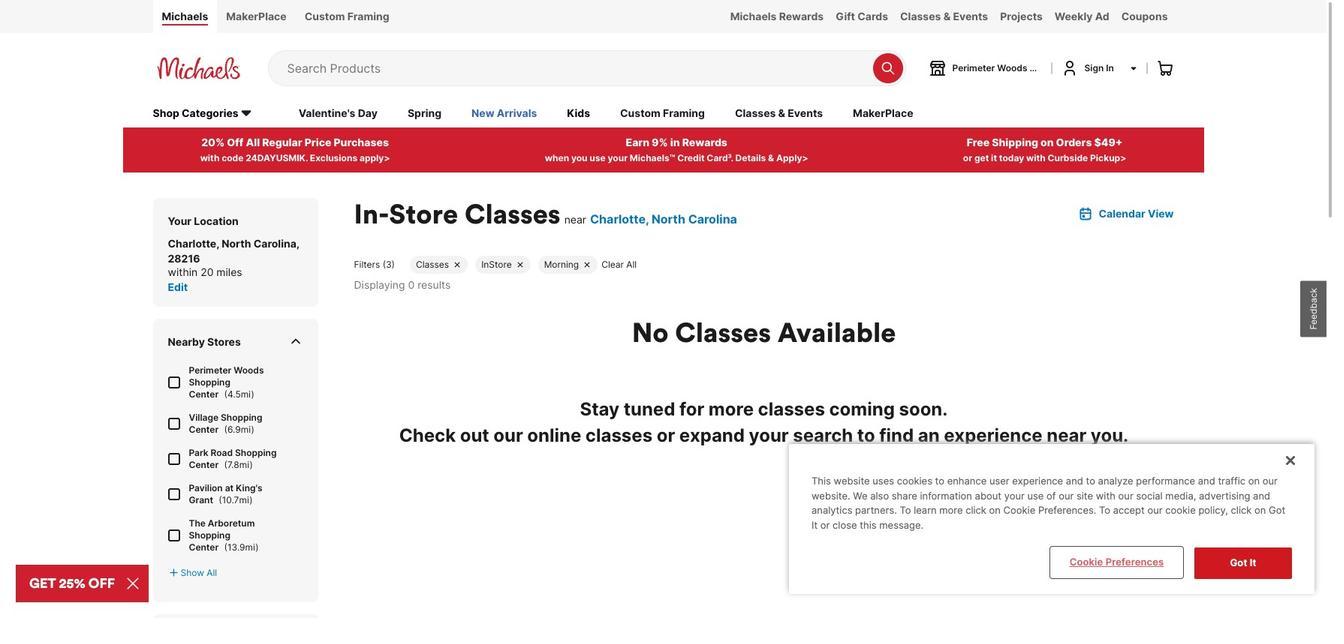 Task type: locate. For each thing, give the bounding box(es) containing it.
stay tuned for more classes coming soon. check out our online classes or expand your search to find an experience near you.
[[399, 399, 1129, 447]]

1 vertical spatial ,
[[296, 237, 299, 250]]

0 horizontal spatial perimeter
[[189, 365, 232, 376]]

perimeter woods shopping center down stores at the bottom
[[189, 365, 264, 400]]

2 michaels from the left
[[730, 10, 777, 23]]

( 10.7 mi)
[[216, 495, 253, 506]]

cookie inside this website uses cookies to enhance user experience and to analyze performance and traffic on our website. we also share information about your use of our site with our social media, advertising and analytics partners. to learn more click on cookie preferences. to accept our cookie policy, click on got it or close this message.
[[1004, 505, 1036, 517]]

michaels rewards
[[730, 10, 824, 23]]

more up expand
[[709, 399, 754, 420]]

it down advertising
[[1250, 557, 1257, 569]]

2 horizontal spatial or
[[963, 152, 973, 163]]

1 vertical spatial near
[[1047, 425, 1087, 447]]

card³.
[[707, 152, 733, 163]]

2 horizontal spatial with
[[1096, 490, 1116, 502]]

2 vertical spatial your
[[1004, 490, 1025, 502]]

we
[[853, 490, 868, 502]]

accept
[[1113, 505, 1145, 517]]

michaels™
[[630, 152, 675, 163]]

displaying 0 results
[[354, 278, 451, 291]]

use
[[590, 152, 606, 163], [1028, 490, 1044, 502]]

cookie left preferences
[[1070, 557, 1103, 569]]

1 vertical spatial woods
[[234, 365, 264, 376]]

&
[[944, 10, 951, 23], [778, 106, 786, 119], [768, 152, 774, 163]]

weekly ad
[[1055, 10, 1110, 23]]

mi) down arboretum
[[245, 542, 259, 553]]

cookie inside button
[[1070, 557, 1103, 569]]

2 horizontal spatial &
[[944, 10, 951, 23]]

regular
[[262, 136, 302, 148]]

1 vertical spatial or
[[657, 425, 675, 447]]

1 horizontal spatial classes
[[758, 399, 825, 420]]

mi) for ( 4.5 mi)
[[241, 389, 254, 400]]

mi) up ( 6.9 mi)
[[241, 389, 254, 400]]

1 vertical spatial rewards
[[682, 136, 728, 148]]

0 vertical spatial all
[[246, 136, 260, 148]]

0 horizontal spatial to
[[900, 505, 911, 517]]

0 vertical spatial perimeter woods shopping center
[[953, 62, 1104, 73]]

( down arboretum
[[224, 542, 227, 553]]

road
[[211, 447, 233, 459]]

our up accept
[[1119, 490, 1134, 502]]

or inside stay tuned for more classes coming soon. check out our online classes or expand your search to find an experience near you.
[[657, 425, 675, 447]]

use left of
[[1028, 490, 1044, 502]]

center left in
[[1074, 62, 1104, 73]]

rewards inside 'link'
[[779, 10, 824, 23]]

1 horizontal spatial all
[[246, 136, 260, 148]]

1 vertical spatial cookie
[[1070, 557, 1103, 569]]

1 horizontal spatial more
[[940, 505, 963, 517]]

1 horizontal spatial carolina
[[688, 212, 737, 227]]

0 vertical spatial or
[[963, 152, 973, 163]]

( up road
[[224, 424, 227, 435]]

nearby stores
[[168, 335, 241, 348]]

on right traffic
[[1249, 476, 1260, 488]]

to left accept
[[1099, 505, 1111, 517]]

framing
[[347, 10, 389, 23], [663, 106, 705, 119]]

shopping up ( 7.8 mi)
[[235, 447, 277, 459]]

and up advertising
[[1198, 476, 1216, 488]]

shopping down the
[[189, 530, 230, 541]]

0 horizontal spatial with
[[200, 152, 220, 163]]

center down park
[[189, 459, 219, 471]]

1 vertical spatial perimeter woods shopping center
[[189, 365, 264, 400]]

north up miles
[[222, 237, 251, 250]]

classes down stay
[[586, 425, 653, 447]]

to up site
[[1086, 476, 1096, 488]]

2 horizontal spatial your
[[1004, 490, 1025, 502]]

rewards inside earn 9% in rewards when you use your michaels™ credit card³. details & apply>
[[682, 136, 728, 148]]

search
[[793, 425, 853, 447]]

0 horizontal spatial custom framing
[[305, 10, 389, 23]]

day
[[358, 106, 378, 119]]

2 to from the left
[[1099, 505, 1111, 517]]

1 vertical spatial use
[[1028, 490, 1044, 502]]

or
[[963, 152, 973, 163], [657, 425, 675, 447], [821, 520, 830, 532]]

1 horizontal spatial &
[[778, 106, 786, 119]]

2 horizontal spatial all
[[627, 259, 637, 270]]

got inside this website uses cookies to enhance user experience and to analyze performance and traffic on our website. we also share information about your use of our site with our social media, advertising and analytics partners. to learn more click on cookie preferences. to accept our cookie policy, click on got it or close this message.
[[1269, 505, 1286, 517]]

cookies
[[897, 476, 933, 488]]

your
[[168, 215, 192, 227]]

pickup>
[[1090, 152, 1127, 163]]

spring
[[408, 106, 442, 119]]

1 vertical spatial custom framing link
[[620, 106, 705, 122]]

uses
[[873, 476, 894, 488]]

results
[[418, 278, 451, 291]]

expand
[[679, 425, 745, 447]]

center up village
[[189, 389, 219, 400]]

our right out
[[494, 425, 523, 447]]

click down about
[[966, 505, 987, 517]]

classes right the no
[[675, 315, 771, 350]]

location
[[194, 215, 239, 227]]

shopping up ( 6.9 mi)
[[221, 412, 262, 423]]

with down the analyze
[[1096, 490, 1116, 502]]

our right traffic
[[1263, 476, 1278, 488]]

free
[[967, 136, 990, 148]]

information
[[920, 490, 972, 502]]

all right "show"
[[207, 567, 217, 579]]

& right details
[[768, 152, 774, 163]]

website
[[834, 476, 870, 488]]

with right today
[[1026, 152, 1046, 163]]

center inside perimeter woods shopping center
[[189, 389, 219, 400]]

classes & events link right cards
[[894, 0, 994, 33]]

classes & events up apply> at the right top
[[735, 106, 823, 119]]

shopping inside perimeter woods shopping center
[[189, 377, 230, 388]]

( down road
[[224, 459, 227, 471]]

rewards up the credit
[[682, 136, 728, 148]]

shopping inside the arboretum shopping center
[[189, 530, 230, 541]]

1 vertical spatial perimeter
[[189, 365, 232, 376]]

0 vertical spatial more
[[709, 399, 754, 420]]

earn 9% in rewards when you use your michaels™ credit card³. details & apply>
[[545, 136, 808, 163]]

got inside got it button
[[1230, 557, 1248, 569]]

or down analytics
[[821, 520, 830, 532]]

michaels inside 'link'
[[730, 10, 777, 23]]

1 vertical spatial your
[[749, 425, 789, 447]]

center down the
[[189, 542, 219, 553]]

0 vertical spatial classes & events link
[[894, 0, 994, 33]]

0 vertical spatial events
[[953, 10, 988, 23]]

0 horizontal spatial events
[[788, 106, 823, 119]]

experience up of
[[1012, 476, 1063, 488]]

0 vertical spatial use
[[590, 152, 606, 163]]

mi) up king's
[[239, 459, 253, 471]]

0 vertical spatial rewards
[[779, 10, 824, 23]]

all inside 20% off all regular price purchases with code 24dayusmik. exclusions apply>
[[246, 136, 260, 148]]

0 horizontal spatial use
[[590, 152, 606, 163]]

your location
[[168, 215, 239, 227]]

to down share
[[900, 505, 911, 517]]

analytics
[[812, 505, 853, 517]]

filters (3)
[[354, 259, 395, 270]]

cookie
[[1004, 505, 1036, 517], [1070, 557, 1103, 569]]

1 click from the left
[[966, 505, 987, 517]]

( for 6.9
[[224, 424, 227, 435]]

& inside earn 9% in rewards when you use your michaels™ credit card³. details & apply>
[[768, 152, 774, 163]]

analyze
[[1098, 476, 1134, 488]]

and up site
[[1066, 476, 1083, 488]]

1 horizontal spatial custom framing link
[[620, 106, 705, 122]]

0 vertical spatial ,
[[646, 212, 649, 227]]

center down village
[[189, 424, 219, 435]]

perimeter woods shopping center down projects link
[[953, 62, 1104, 73]]

0 vertical spatial &
[[944, 10, 951, 23]]

0 vertical spatial experience
[[944, 425, 1043, 447]]

custom framing link
[[296, 0, 398, 33], [620, 106, 705, 122]]

0 horizontal spatial to
[[857, 425, 875, 447]]

projects
[[1000, 10, 1043, 23]]

instore
[[481, 259, 512, 270]]

use inside earn 9% in rewards when you use your michaels™ credit card³. details & apply>
[[590, 152, 606, 163]]

, 28216
[[168, 237, 299, 265]]

classes
[[900, 10, 941, 23], [735, 106, 776, 119], [465, 197, 561, 231], [416, 259, 449, 270], [675, 315, 771, 350]]

woods down projects link
[[997, 62, 1028, 73]]

center inside park road shopping center
[[189, 459, 219, 471]]

all right clear
[[627, 259, 637, 270]]

at
[[225, 483, 234, 494]]

0 vertical spatial it
[[812, 520, 818, 532]]

0 horizontal spatial michaels
[[162, 10, 208, 23]]

0 vertical spatial north
[[652, 212, 686, 227]]

0 vertical spatial classes
[[758, 399, 825, 420]]

0 horizontal spatial cookie
[[1004, 505, 1036, 517]]

or inside this website uses cookies to enhance user experience and to analyze performance and traffic on our website. we also share information about your use of our site with our social media, advertising and analytics partners. to learn more click on cookie preferences. to accept our cookie policy, click on got it or close this message.
[[821, 520, 830, 532]]

mi) up park road shopping center
[[241, 424, 254, 435]]

& right cards
[[944, 10, 951, 23]]

0 vertical spatial makerplace
[[226, 10, 287, 23]]

classes & events link
[[894, 0, 994, 33], [735, 106, 823, 122]]

classes & events link up apply> at the right top
[[735, 106, 823, 122]]

use right you
[[590, 152, 606, 163]]

1 vertical spatial framing
[[663, 106, 705, 119]]

1 horizontal spatial makerplace
[[853, 106, 914, 119]]

north right charlotte
[[652, 212, 686, 227]]

experience up user
[[944, 425, 1043, 447]]

perimeter inside perimeter woods shopping center
[[189, 365, 232, 376]]

0 horizontal spatial your
[[608, 152, 628, 163]]

it inside button
[[1250, 557, 1257, 569]]

search button image
[[880, 61, 895, 76]]

to down coming
[[857, 425, 875, 447]]

1 horizontal spatial cookie
[[1070, 557, 1103, 569]]

social
[[1136, 490, 1163, 502]]

check
[[399, 425, 456, 447]]

1 horizontal spatial or
[[821, 520, 830, 532]]

1 vertical spatial makerplace link
[[853, 106, 914, 122]]

0 vertical spatial perimeter
[[953, 62, 995, 73]]

to up information
[[935, 476, 945, 488]]

center inside the arboretum shopping center
[[189, 542, 219, 553]]

our down social
[[1148, 505, 1163, 517]]

mi) for ( 10.7 mi)
[[239, 495, 253, 506]]

0 vertical spatial got
[[1269, 505, 1286, 517]]

1 vertical spatial classes
[[586, 425, 653, 447]]

and right advertising
[[1253, 490, 1271, 502]]

shopping left the "sign"
[[1030, 62, 1071, 73]]

all right off
[[246, 136, 260, 148]]

& up apply> at the right top
[[778, 106, 786, 119]]

0 horizontal spatial &
[[768, 152, 774, 163]]

cookie preferences button
[[1051, 548, 1183, 578]]

share
[[892, 490, 917, 502]]

your left search
[[749, 425, 789, 447]]

tuned
[[624, 399, 675, 420]]

or down the tuned
[[657, 425, 675, 447]]

0 vertical spatial carolina
[[688, 212, 737, 227]]

more
[[709, 399, 754, 420], [940, 505, 963, 517]]

0 horizontal spatial classes & events
[[735, 106, 823, 119]]

0 horizontal spatial woods
[[234, 365, 264, 376]]

classes right cards
[[900, 10, 941, 23]]

with down 20%
[[200, 152, 220, 163]]

1 horizontal spatial use
[[1028, 490, 1044, 502]]

got down advertising
[[1230, 557, 1248, 569]]

more down information
[[940, 505, 963, 517]]

0 horizontal spatial makerplace
[[226, 10, 287, 23]]

1 vertical spatial events
[[788, 106, 823, 119]]

get
[[975, 152, 989, 163]]

0 horizontal spatial more
[[709, 399, 754, 420]]

shopping inside village shopping center
[[221, 412, 262, 423]]

with inside 20% off all regular price purchases with code 24dayusmik. exclusions apply>
[[200, 152, 220, 163]]

valentine's day
[[299, 106, 378, 119]]

mi) down king's
[[239, 495, 253, 506]]

( up village shopping center at the left
[[224, 389, 227, 400]]

your inside stay tuned for more classes coming soon. check out our online classes or expand your search to find an experience near you.
[[749, 425, 789, 447]]

your down earn
[[608, 152, 628, 163]]

2 vertical spatial all
[[207, 567, 217, 579]]

shopping
[[1030, 62, 1071, 73], [189, 377, 230, 388], [221, 412, 262, 423], [235, 447, 277, 459], [189, 530, 230, 541]]

0 vertical spatial cookie
[[1004, 505, 1036, 517]]

1 horizontal spatial got
[[1269, 505, 1286, 517]]

custom for the right custom framing link
[[620, 106, 661, 119]]

the arboretum shopping center
[[189, 518, 255, 553]]

0 horizontal spatial custom framing link
[[296, 0, 398, 33]]

shopping inside park road shopping center
[[235, 447, 277, 459]]

gift cards
[[836, 10, 888, 23]]

perimeter down the nearby stores
[[189, 365, 232, 376]]

categories
[[182, 106, 239, 119]]

cookie down user
[[1004, 505, 1036, 517]]

1 vertical spatial experience
[[1012, 476, 1063, 488]]

classes up search
[[758, 399, 825, 420]]

got up got it button
[[1269, 505, 1286, 517]]

1 horizontal spatial it
[[1250, 557, 1257, 569]]

within 20 miles edit
[[168, 266, 242, 293]]

0 vertical spatial makerplace link
[[217, 0, 296, 33]]

2 vertical spatial or
[[821, 520, 830, 532]]

2 vertical spatial &
[[768, 152, 774, 163]]

got it button
[[1195, 548, 1292, 580]]

1 vertical spatial all
[[627, 259, 637, 270]]

0
[[408, 278, 415, 291]]

0 vertical spatial near
[[564, 213, 587, 226]]

1 horizontal spatial click
[[1231, 505, 1252, 517]]

in-
[[354, 197, 389, 231]]

perimeter down projects link
[[953, 62, 995, 73]]

off
[[227, 136, 244, 148]]

events
[[953, 10, 988, 23], [788, 106, 823, 119]]

makerplace down 'search button' image
[[853, 106, 914, 119]]

all for show all
[[207, 567, 217, 579]]

enhance
[[947, 476, 987, 488]]

north
[[652, 212, 686, 227], [222, 237, 251, 250]]

0 horizontal spatial classes & events link
[[735, 106, 823, 122]]

shopping up 4.5
[[189, 377, 230, 388]]

it down analytics
[[812, 520, 818, 532]]

0 horizontal spatial all
[[207, 567, 217, 579]]

makerplace
[[226, 10, 287, 23], [853, 106, 914, 119]]

0 horizontal spatial and
[[1066, 476, 1083, 488]]

near left charlotte
[[564, 213, 587, 226]]

( down pavilion
[[219, 495, 222, 506]]

website.
[[812, 490, 851, 502]]

purchases
[[334, 136, 389, 148]]

, inside , 28216
[[296, 237, 299, 250]]

it inside this website uses cookies to enhance user experience and to analyze performance and traffic on our website. we also share information about your use of our site with our social media, advertising and analytics partners. to learn more click on cookie preferences. to accept our cookie policy, click on got it or close this message.
[[812, 520, 818, 532]]

rewards left gift
[[779, 10, 824, 23]]

& for bottommost the classes & events link
[[778, 106, 786, 119]]

0 horizontal spatial got
[[1230, 557, 1248, 569]]

center inside village shopping center
[[189, 424, 219, 435]]

0 horizontal spatial classes
[[586, 425, 653, 447]]

classes & events right cards
[[900, 10, 988, 23]]

preferences
[[1106, 557, 1164, 569]]

1 horizontal spatial custom
[[620, 106, 661, 119]]

or left get on the top right of the page
[[963, 152, 973, 163]]

events left projects
[[953, 10, 988, 23]]

13.9
[[227, 542, 245, 553]]

makerplace right michaels link
[[226, 10, 287, 23]]

center
[[1074, 62, 1104, 73], [189, 389, 219, 400], [189, 424, 219, 435], [189, 459, 219, 471], [189, 542, 219, 553]]

more inside stay tuned for more classes coming soon. check out our online classes or expand your search to find an experience near you.
[[709, 399, 754, 420]]

woods up ( 4.5 mi)
[[234, 365, 264, 376]]

on up the curbside
[[1041, 136, 1054, 148]]

find
[[880, 425, 914, 447]]

1 michaels from the left
[[162, 10, 208, 23]]

your down user
[[1004, 490, 1025, 502]]

1 horizontal spatial framing
[[663, 106, 705, 119]]

1 horizontal spatial classes & events link
[[894, 0, 994, 33]]

0 horizontal spatial perimeter woods shopping center
[[189, 365, 264, 400]]

0 horizontal spatial ,
[[296, 237, 299, 250]]

with inside free shipping on orders $49+ or get it today with curbside pickup>
[[1026, 152, 1046, 163]]

click down advertising
[[1231, 505, 1252, 517]]

1 horizontal spatial michaels
[[730, 10, 777, 23]]

new
[[472, 106, 495, 119]]

or inside free shipping on orders $49+ or get it today with curbside pickup>
[[963, 152, 973, 163]]

0 horizontal spatial click
[[966, 505, 987, 517]]

1 horizontal spatial custom framing
[[620, 106, 705, 119]]

1 horizontal spatial your
[[749, 425, 789, 447]]

( for 4.5
[[224, 389, 227, 400]]

1 horizontal spatial woods
[[997, 62, 1028, 73]]

0 horizontal spatial custom
[[305, 10, 345, 23]]

center for ( 7.8 mi)
[[189, 459, 219, 471]]

kids link
[[567, 106, 590, 122]]

woods inside button
[[997, 62, 1028, 73]]

near left the 'you.'
[[1047, 425, 1087, 447]]

0 vertical spatial custom
[[305, 10, 345, 23]]

events up apply> at the right top
[[788, 106, 823, 119]]

with inside this website uses cookies to enhance user experience and to analyze performance and traffic on our website. we also share information about your use of our site with our social media, advertising and analytics partners. to learn more click on cookie preferences. to accept our cookie policy, click on got it or close this message.
[[1096, 490, 1116, 502]]

makerplace link
[[217, 0, 296, 33], [853, 106, 914, 122]]

for
[[680, 399, 705, 420]]

1 vertical spatial north
[[222, 237, 251, 250]]

online
[[527, 425, 581, 447]]



Task type: vqa. For each thing, say whether or not it's contained in the screenshot.
near
yes



Task type: describe. For each thing, give the bounding box(es) containing it.
michaels link
[[153, 0, 217, 33]]

classes & events for bottommost the classes & events link
[[735, 106, 823, 119]]

your inside this website uses cookies to enhance user experience and to analyze performance and traffic on our website. we also share information about your use of our site with our social media, advertising and analytics partners. to learn more click on cookie preferences. to accept our cookie policy, click on got it or close this message.
[[1004, 490, 1025, 502]]

on inside free shipping on orders $49+ or get it today with curbside pickup>
[[1041, 136, 1054, 148]]

coming
[[829, 399, 895, 420]]

all for clear all
[[627, 259, 637, 270]]

shopping for ( 13.9 mi)
[[189, 530, 230, 541]]

coupons link
[[1116, 0, 1174, 33]]

1 horizontal spatial to
[[935, 476, 945, 488]]

you.
[[1091, 425, 1129, 447]]

tabler image
[[288, 334, 303, 349]]

shop categories link
[[153, 106, 269, 122]]

mi) for ( 7.8 mi)
[[239, 459, 253, 471]]

more inside this website uses cookies to enhance user experience and to analyze performance and traffic on our website. we also share information about your use of our site with our social media, advertising and analytics partners. to learn more click on cookie preferences. to accept our cookie policy, click on got it or close this message.
[[940, 505, 963, 517]]

1 horizontal spatial and
[[1198, 476, 1216, 488]]

traffic
[[1218, 476, 1246, 488]]

0 horizontal spatial carolina
[[254, 237, 296, 250]]

new arrivals link
[[472, 106, 537, 122]]

1 horizontal spatial makerplace link
[[853, 106, 914, 122]]

village
[[189, 412, 219, 423]]

ad
[[1095, 10, 1110, 23]]

perimeter inside perimeter woods shopping center button
[[953, 62, 995, 73]]

in
[[670, 136, 680, 148]]

policy,
[[1199, 505, 1228, 517]]

( for 13.9
[[224, 542, 227, 553]]

our inside stay tuned for more classes coming soon. check out our online classes or expand your search to find an experience near you.
[[494, 425, 523, 447]]

center inside button
[[1074, 62, 1104, 73]]

tabler image
[[168, 568, 179, 579]]

media,
[[1166, 490, 1196, 502]]

on right policy,
[[1255, 505, 1266, 517]]

cards
[[858, 10, 888, 23]]

out
[[460, 425, 489, 447]]

near inside stay tuned for more classes coming soon. check out our online classes or expand your search to find an experience near you.
[[1047, 425, 1087, 447]]

our up preferences.
[[1059, 490, 1074, 502]]

when
[[545, 152, 569, 163]]

store
[[389, 197, 458, 231]]

( 7.8 mi)
[[222, 459, 253, 471]]

weekly ad link
[[1049, 0, 1116, 33]]

miles
[[217, 266, 242, 278]]

custom for custom framing link to the left
[[305, 10, 345, 23]]

this website uses cookies to enhance user experience and to analyze performance and traffic on our website. we also share information about your use of our site with our social media, advertising and analytics partners. to learn more click on cookie preferences. to accept our cookie policy, click on got it or close this message.
[[812, 476, 1286, 532]]

2 click from the left
[[1231, 505, 1252, 517]]

charlotte,
[[168, 237, 219, 250]]

perimeter woods shopping center inside button
[[953, 62, 1104, 73]]

calendar view
[[1099, 207, 1174, 220]]

shopping inside perimeter woods shopping center button
[[1030, 62, 1071, 73]]

today
[[999, 152, 1024, 163]]

1 vertical spatial classes & events link
[[735, 106, 823, 122]]

stores
[[207, 335, 241, 348]]

the
[[189, 518, 206, 529]]

framing for the right custom framing link
[[663, 106, 705, 119]]

clear all
[[602, 259, 637, 270]]

Search Input field
[[287, 51, 865, 85]]

michaels for michaels
[[162, 10, 208, 23]]

also
[[870, 490, 889, 502]]

28216
[[168, 252, 200, 265]]

20
[[201, 266, 214, 278]]

shipping
[[992, 136, 1039, 148]]

center for ( 4.5 mi)
[[189, 389, 219, 400]]

new arrivals
[[472, 106, 537, 119]]

events for bottommost the classes & events link
[[788, 106, 823, 119]]

perimeter woods shopping center button
[[929, 59, 1104, 77]]

available
[[778, 315, 896, 350]]

woods inside perimeter woods shopping center
[[234, 365, 264, 376]]

details
[[736, 152, 766, 163]]

( 6.9 mi)
[[222, 424, 254, 435]]

0 horizontal spatial makerplace link
[[217, 0, 296, 33]]

sign in
[[1085, 62, 1114, 73]]

earn
[[626, 136, 650, 148]]

( for 10.7
[[219, 495, 222, 506]]

9%
[[652, 136, 668, 148]]

$49+
[[1094, 136, 1123, 148]]

classes up details
[[735, 106, 776, 119]]

nearby
[[168, 335, 205, 348]]

message.
[[880, 520, 924, 532]]

apply>
[[776, 152, 808, 163]]

near inside 'in-store classes near charlotte , north carolina'
[[564, 213, 587, 226]]

curbside
[[1048, 152, 1088, 163]]

displaying
[[354, 278, 405, 291]]

pavilion at king's grant
[[189, 483, 263, 506]]

calendar
[[1099, 207, 1146, 220]]

show
[[181, 567, 204, 579]]

arrivals
[[497, 106, 537, 119]]

advertising
[[1199, 490, 1251, 502]]

michaels for michaels rewards
[[730, 10, 777, 23]]

custom framing for custom framing link to the left
[[305, 10, 389, 23]]

classes up instore at the left
[[465, 197, 561, 231]]

( for 7.8
[[224, 459, 227, 471]]

6.9
[[227, 424, 241, 435]]

classes & events for the top the classes & events link
[[900, 10, 988, 23]]

soon.
[[899, 399, 948, 420]]

this
[[812, 476, 831, 488]]

classes up "results"
[[416, 259, 449, 270]]

experience inside stay tuned for more classes coming soon. check out our online classes or expand your search to find an experience near you.
[[944, 425, 1043, 447]]

mi) for ( 6.9 mi)
[[241, 424, 254, 435]]

& for the top the classes & events link
[[944, 10, 951, 23]]

stay
[[580, 399, 620, 420]]

10.7
[[222, 495, 239, 506]]

cookie preferences
[[1070, 557, 1164, 569]]

2 horizontal spatial to
[[1086, 476, 1096, 488]]

mi) for ( 13.9 mi)
[[245, 542, 259, 553]]

shop
[[153, 106, 179, 119]]

( 4.5 mi)
[[222, 389, 254, 400]]

credit
[[677, 152, 705, 163]]

events for the top the classes & events link
[[953, 10, 988, 23]]

framing for custom framing link to the left
[[347, 10, 389, 23]]

1 to from the left
[[900, 505, 911, 517]]

shopping for ( 4.5 mi)
[[189, 377, 230, 388]]

king's
[[236, 483, 263, 494]]

of
[[1047, 490, 1056, 502]]

your inside earn 9% in rewards when you use your michaels™ credit card³. details & apply>
[[608, 152, 628, 163]]

north inside 'in-store classes near charlotte , north carolina'
[[652, 212, 686, 227]]

use inside this website uses cookies to enhance user experience and to analyze performance and traffic on our website. we also share information about your use of our site with our social media, advertising and analytics partners. to learn more click on cookie preferences. to accept our cookie policy, click on got it or close this message.
[[1028, 490, 1044, 502]]

michaels rewards link
[[724, 0, 830, 33]]

exclusions
[[310, 152, 358, 163]]

shopping for ( 7.8 mi)
[[235, 447, 277, 459]]

custom framing for the right custom framing link
[[620, 106, 705, 119]]

village shopping center
[[189, 412, 262, 435]]

park road shopping center
[[189, 447, 277, 471]]

to inside stay tuned for more classes coming soon. check out our online classes or expand your search to find an experience near you.
[[857, 425, 875, 447]]

got it
[[1230, 557, 1257, 569]]

carolina inside 'in-store classes near charlotte , north carolina'
[[688, 212, 737, 227]]

1 vertical spatial makerplace
[[853, 106, 914, 119]]

20% off all regular price purchases with code 24dayusmik. exclusions apply>
[[200, 136, 390, 163]]

it
[[991, 152, 997, 163]]

filters
[[354, 259, 380, 270]]

experience inside this website uses cookies to enhance user experience and to analyze performance and traffic on our website. we also share information about your use of our site with our social media, advertising and analytics partners. to learn more click on cookie preferences. to accept our cookie policy, click on got it or close this message.
[[1012, 476, 1063, 488]]

on down about
[[989, 505, 1001, 517]]

20%
[[201, 136, 225, 148]]

, inside 'in-store classes near charlotte , north carolina'
[[646, 212, 649, 227]]

7.8
[[227, 459, 239, 471]]

2 horizontal spatial and
[[1253, 490, 1271, 502]]

center for ( 13.9 mi)
[[189, 542, 219, 553]]

no classes available
[[632, 315, 896, 350]]



